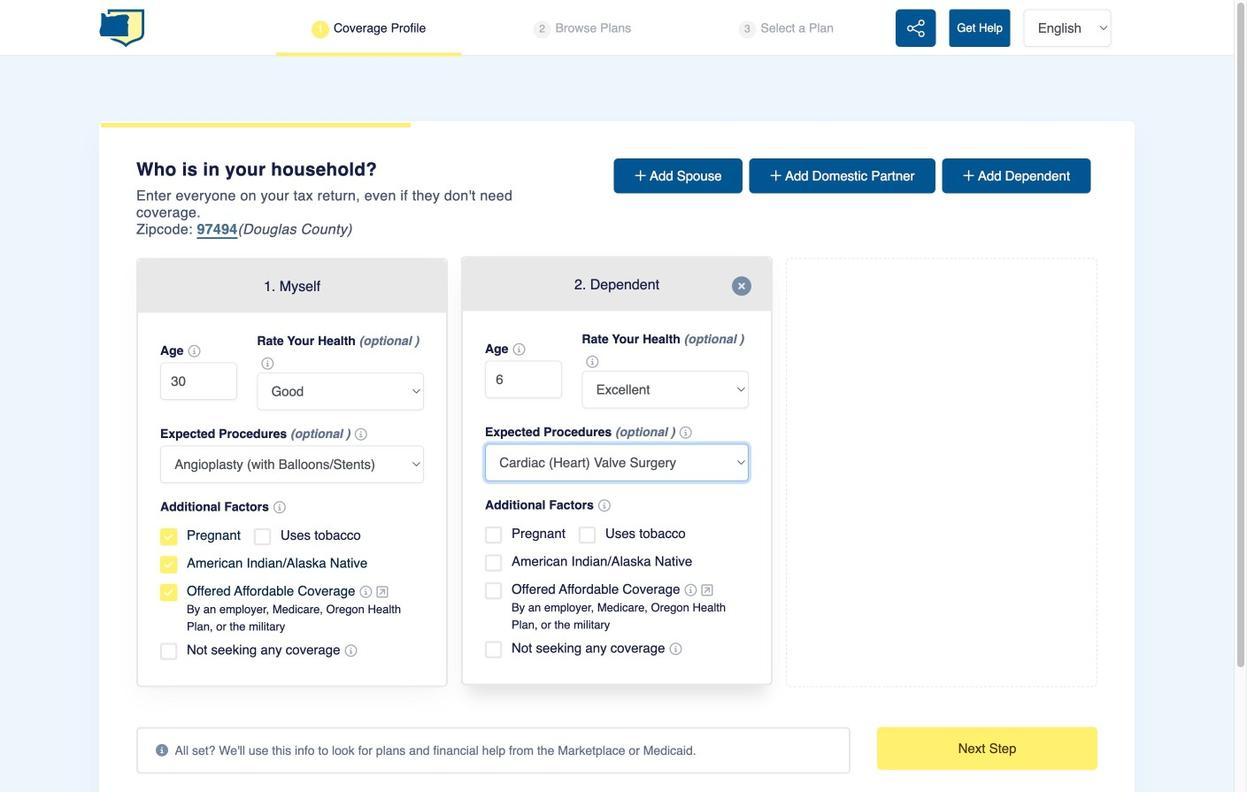 Task type: locate. For each thing, give the bounding box(es) containing it.
share image
[[907, 19, 925, 39]]

plus image
[[635, 169, 650, 182], [963, 169, 978, 182]]

1 horizontal spatial external link square image
[[701, 584, 713, 597]]

0 horizontal spatial plus image
[[635, 169, 650, 182]]

0 horizontal spatial external link square image
[[377, 586, 388, 599]]

external link square image for ex. 32 text box
[[377, 586, 388, 599]]

Ex. 32 text field
[[485, 361, 562, 398]]

1 horizontal spatial plus image
[[963, 169, 978, 182]]

info circle image
[[513, 344, 525, 356], [261, 358, 274, 370], [680, 427, 692, 439], [598, 500, 611, 512], [685, 584, 697, 597], [345, 645, 357, 657]]

external link square image
[[701, 584, 713, 597], [377, 586, 388, 599]]

info circle image
[[188, 345, 200, 358], [586, 356, 599, 368], [355, 428, 367, 441], [273, 501, 286, 514], [360, 586, 372, 598], [670, 643, 682, 655], [156, 744, 175, 757]]

external link square image for ex. 32 text field at the left of the page
[[701, 584, 713, 597]]



Task type: describe. For each thing, give the bounding box(es) containing it.
plus image
[[770, 169, 785, 182]]

1 plus image from the left
[[635, 169, 650, 182]]

Ex. 32 text field
[[160, 363, 237, 400]]

times circle image
[[732, 276, 752, 296]]

state logo image
[[99, 8, 145, 48]]

2 plus image from the left
[[963, 169, 978, 182]]



